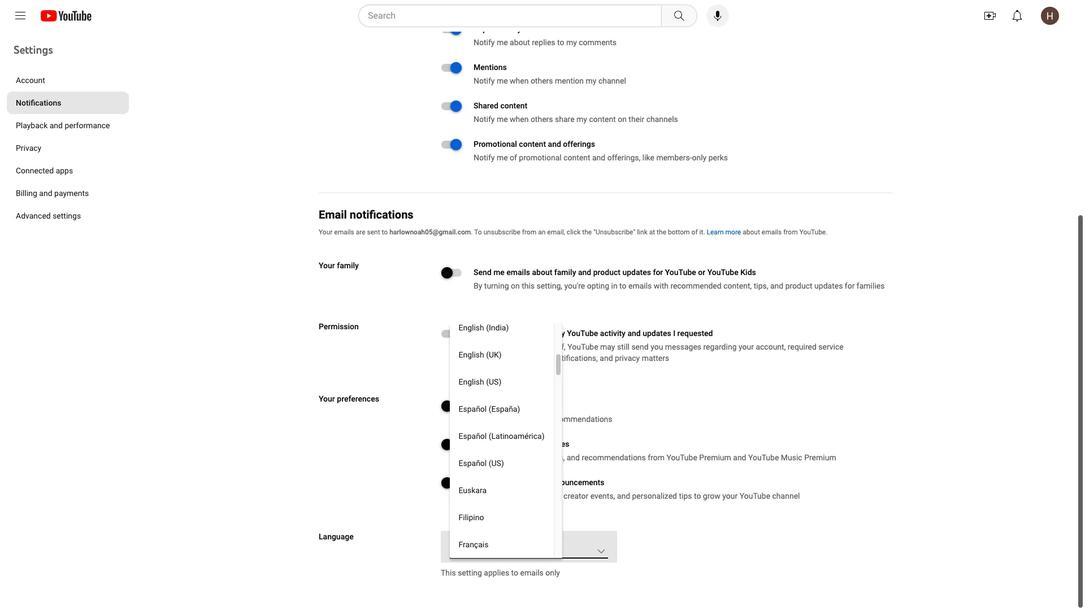 Task type: locate. For each thing, give the bounding box(es) containing it.
click
[[567, 228, 581, 236]]

updates right (españa)
[[532, 401, 561, 410]]

send inside "send me emails about family and product updates for youtube or youtube kids by turning on this setting, you're opting in to emails with recommended content, tips, and product updates for families"
[[474, 268, 491, 277]]

about up the turned
[[532, 329, 552, 338]]

0 horizontal spatial email
[[319, 208, 347, 222]]

0 horizontal spatial your
[[722, 492, 738, 501]]

youtube inside the creator updates and announcements product announcements, creator events, and personalized tips to grow your youtube channel
[[740, 492, 770, 501]]

notify down "mentions"
[[474, 76, 495, 85]]

announcements, down is
[[474, 354, 532, 363]]

for
[[653, 268, 663, 277], [845, 281, 855, 290]]

0 vertical spatial only
[[692, 153, 707, 162]]

matters
[[642, 354, 669, 363]]

send up if
[[474, 329, 491, 338]]

on right turning in the top of the page
[[511, 281, 520, 290]]

and right the updates,
[[567, 453, 580, 462]]

1 when from the top
[[510, 76, 529, 85]]

recommendations inside 'general product updates announcements and recommendations'
[[548, 415, 612, 424]]

on left their
[[618, 115, 627, 124]]

(us)
[[486, 378, 502, 387], [489, 459, 504, 468], [478, 548, 494, 557]]

announcements, inside send me emails about my youtube activity and updates i requested if this setting is turned off, youtube may still send you messages regarding your account, required service announcements, legal notifications, and privacy matters
[[474, 354, 532, 363]]

my right replies
[[566, 38, 577, 47]]

of down promotional
[[510, 153, 517, 162]]

sent
[[367, 228, 380, 236]]

english for english (us)
[[459, 378, 484, 387]]

updates up the updates,
[[541, 440, 569, 449]]

family down are
[[337, 261, 359, 270]]

0 vertical spatial (us)
[[486, 378, 502, 387]]

my
[[511, 24, 521, 33], [566, 38, 577, 47], [586, 76, 596, 85], [576, 115, 587, 124], [554, 329, 565, 338]]

notify down promotional
[[474, 153, 495, 162]]

me
[[497, 38, 508, 47], [497, 76, 508, 85], [497, 115, 508, 124], [497, 153, 508, 162], [493, 268, 505, 277], [493, 329, 505, 338]]

updates,
[[535, 453, 565, 462]]

content up promotional content and offerings notify me of promotional content and offerings, like members-only perks
[[589, 115, 616, 124]]

kids
[[740, 268, 756, 277]]

from left youtube.
[[783, 228, 798, 236]]

notify inside 'replies to my comments notify me about replies to my comments'
[[474, 38, 495, 47]]

on inside "send me emails about family and product updates for youtube or youtube kids by turning on this setting, you're opting in to emails with recommended content, tips, and product updates for families"
[[511, 281, 520, 290]]

my right mention
[[586, 76, 596, 85]]

2 vertical spatial your
[[319, 394, 335, 404]]

when left mention
[[510, 76, 529, 85]]

premium right music
[[804, 453, 836, 462]]

creator updates and announcements product announcements, creator events, and personalized tips to grow your youtube channel
[[474, 478, 800, 501]]

0 horizontal spatial the
[[582, 228, 592, 236]]

me down promotional
[[497, 153, 508, 162]]

and down may
[[600, 354, 613, 363]]

3 your from the top
[[319, 394, 335, 404]]

english inside email language english (us)
[[450, 548, 476, 557]]

are
[[356, 228, 365, 236]]

1 vertical spatial for
[[845, 281, 855, 290]]

updates down announcements,
[[502, 478, 530, 487]]

1 vertical spatial español
[[459, 432, 487, 441]]

tips
[[679, 492, 692, 501]]

for up with
[[653, 268, 663, 277]]

send me emails about my youtube activity and updates i requested image
[[441, 330, 462, 338]]

announcements, down the updates,
[[503, 492, 562, 501]]

premium up grow
[[699, 453, 731, 462]]

0 vertical spatial of
[[510, 153, 517, 162]]

recommendations up the updates,
[[548, 415, 612, 424]]

1 others from the top
[[531, 76, 553, 85]]

1 vertical spatial recommendations
[[582, 453, 646, 462]]

0 horizontal spatial this
[[480, 342, 493, 352]]

to
[[474, 228, 482, 236]]

learn
[[707, 228, 724, 236]]

setting,
[[537, 281, 562, 290]]

(us) for español (us)
[[489, 459, 504, 468]]

opting
[[587, 281, 609, 290]]

notify inside promotional content and offerings notify me of promotional content and offerings, like members-only perks
[[474, 153, 495, 162]]

0 vertical spatial send
[[474, 268, 491, 277]]

1 español from the top
[[459, 405, 487, 414]]

for left "families"
[[845, 281, 855, 290]]

updates left "families"
[[814, 281, 843, 290]]

1 vertical spatial your
[[319, 261, 335, 270]]

updates inside youtube premium updates announcements, updates, and recommendations from youtube premium and youtube music premium
[[541, 440, 569, 449]]

link
[[637, 228, 648, 236]]

unsubscribe
[[483, 228, 520, 236]]

setting right this
[[458, 569, 482, 578]]

on inside 'shared content notify me when others share my content on their channels'
[[618, 115, 627, 124]]

this inside send me emails about my youtube activity and updates i requested if this setting is turned off, youtube may still send you messages regarding your account, required service announcements, legal notifications, and privacy matters
[[480, 342, 493, 352]]

1 notify from the top
[[474, 38, 495, 47]]

0 vertical spatial channel
[[598, 76, 626, 85]]

your
[[739, 342, 754, 352], [722, 492, 738, 501]]

me up turning in the top of the page
[[493, 268, 505, 277]]

the right at
[[657, 228, 666, 236]]

privacy
[[615, 354, 640, 363]]

3 notify from the top
[[474, 115, 495, 124]]

1 horizontal spatial on
[[618, 115, 627, 124]]

to
[[502, 24, 509, 33], [557, 38, 564, 47], [382, 228, 388, 236], [619, 281, 627, 290], [694, 492, 701, 501], [511, 569, 518, 578]]

setting left is
[[495, 342, 520, 352]]

0 horizontal spatial of
[[510, 153, 517, 162]]

1 vertical spatial (us)
[[489, 459, 504, 468]]

replies to my comments notify me about replies to my comments
[[474, 24, 617, 47]]

your
[[319, 228, 333, 236], [319, 261, 335, 270], [319, 394, 335, 404]]

0 vertical spatial setting
[[495, 342, 520, 352]]

send
[[474, 268, 491, 277], [474, 329, 491, 338]]

to right replies
[[557, 38, 564, 47]]

premium up announcements,
[[507, 440, 539, 449]]

0 horizontal spatial for
[[653, 268, 663, 277]]

product right 'tips,'
[[785, 281, 812, 290]]

(españa)
[[489, 405, 520, 414]]

your right grow
[[722, 492, 738, 501]]

(latinoamérica)
[[489, 432, 545, 441]]

my up off, at the right bottom of page
[[554, 329, 565, 338]]

avatar image image
[[1041, 7, 1059, 25]]

when up promotional
[[510, 115, 529, 124]]

0 vertical spatial email
[[319, 208, 347, 222]]

and up send
[[628, 329, 641, 338]]

channel right mention
[[598, 76, 626, 85]]

notify down replies
[[474, 38, 495, 47]]

only left perks
[[692, 153, 707, 162]]

english up if
[[459, 323, 484, 332]]

1 vertical spatial of
[[692, 228, 698, 236]]

apps
[[56, 166, 73, 175]]

euskara
[[459, 486, 487, 495]]

1 horizontal spatial only
[[692, 153, 707, 162]]

1 horizontal spatial family
[[554, 268, 576, 277]]

1 horizontal spatial your
[[739, 342, 754, 352]]

this inside "send me emails about family and product updates for youtube or youtube kids by turning on this setting, you're opting in to emails with recommended content, tips, and product updates for families"
[[522, 281, 535, 290]]

comments up replies
[[523, 24, 561, 33]]

español down "english (us)"
[[459, 405, 487, 414]]

me inside 'replies to my comments notify me about replies to my comments'
[[497, 38, 508, 47]]

send up by
[[474, 268, 491, 277]]

list box inside group
[[450, 38, 554, 558]]

0 horizontal spatial product
[[503, 401, 530, 410]]

0 horizontal spatial on
[[511, 281, 520, 290]]

about up setting,
[[532, 268, 552, 277]]

advanced
[[16, 211, 51, 220]]

product up in
[[593, 268, 620, 277]]

(us) down language
[[478, 548, 494, 557]]

1 vertical spatial others
[[531, 115, 553, 124]]

product inside 'general product updates announcements and recommendations'
[[503, 401, 530, 410]]

learn more link
[[707, 227, 741, 237]]

family up you're
[[554, 268, 576, 277]]

1 vertical spatial setting
[[458, 569, 482, 578]]

billing and payments
[[16, 189, 89, 198]]

still
[[617, 342, 630, 352]]

the right click
[[582, 228, 592, 236]]

setting inside send me emails about my youtube activity and updates i requested if this setting is turned off, youtube may still send you messages regarding your account, required service announcements, legal notifications, and privacy matters
[[495, 342, 520, 352]]

general product updates announcements and recommendations
[[474, 401, 612, 424]]

from left an
[[522, 228, 536, 236]]

recommendations
[[548, 415, 612, 424], [582, 453, 646, 462]]

0 horizontal spatial premium
[[507, 440, 539, 449]]

replies
[[474, 24, 500, 33]]

updates down 'link'
[[622, 268, 651, 277]]

emails up is
[[507, 329, 530, 338]]

recommended
[[671, 281, 722, 290]]

updates inside the creator updates and announcements product announcements, creator events, and personalized tips to grow your youtube channel
[[502, 478, 530, 487]]

recommendations up the creator updates and announcements product announcements, creator events, and personalized tips to grow your youtube channel
[[582, 453, 646, 462]]

me down "mentions"
[[497, 76, 508, 85]]

email left notifications
[[319, 208, 347, 222]]

emails left with
[[628, 281, 652, 290]]

families
[[857, 281, 885, 290]]

when inside 'shared content notify me when others share my content on their channels'
[[510, 115, 529, 124]]

emails
[[334, 228, 354, 236], [762, 228, 782, 236], [507, 268, 530, 277], [628, 281, 652, 290], [507, 329, 530, 338], [520, 569, 544, 578]]

comments up mention
[[579, 38, 617, 47]]

español up creator
[[459, 459, 487, 468]]

this setting applies to emails only
[[441, 569, 560, 578]]

1 vertical spatial send
[[474, 329, 491, 338]]

about inside send me emails about my youtube activity and updates i requested if this setting is turned off, youtube may still send you messages regarding your account, required service announcements, legal notifications, and privacy matters
[[532, 329, 552, 338]]

others
[[531, 76, 553, 85], [531, 115, 553, 124]]

2 vertical spatial español
[[459, 459, 487, 468]]

and left music
[[733, 453, 746, 462]]

2 your from the top
[[319, 261, 335, 270]]

this right if
[[480, 342, 493, 352]]

content down offerings
[[564, 153, 590, 162]]

your left the account,
[[739, 342, 754, 352]]

send inside send me emails about my youtube activity and updates i requested if this setting is turned off, youtube may still send you messages regarding your account, required service announcements, legal notifications, and privacy matters
[[474, 329, 491, 338]]

1 vertical spatial when
[[510, 115, 529, 124]]

channel inside mentions notify me when others mention my channel
[[598, 76, 626, 85]]

0 vertical spatial when
[[510, 76, 529, 85]]

1 vertical spatial this
[[480, 342, 493, 352]]

email left language
[[450, 537, 467, 545]]

1 horizontal spatial this
[[522, 281, 535, 290]]

about inside "send me emails about family and product updates for youtube or youtube kids by turning on this setting, you're opting in to emails with recommended content, tips, and product updates for families"
[[532, 268, 552, 277]]

on
[[618, 115, 627, 124], [511, 281, 520, 290]]

to right "applies"
[[511, 569, 518, 578]]

replies
[[532, 38, 555, 47]]

privacy
[[16, 144, 41, 153]]

this left setting,
[[522, 281, 535, 290]]

0 vertical spatial recommendations
[[548, 415, 612, 424]]

1 horizontal spatial for
[[845, 281, 855, 290]]

from
[[522, 228, 536, 236], [783, 228, 798, 236], [648, 453, 665, 462]]

2 send from the top
[[474, 329, 491, 338]]

tips,
[[754, 281, 768, 290]]

harlownoah05@gmail.com
[[389, 228, 471, 236]]

legal
[[534, 354, 551, 363]]

and
[[50, 121, 63, 130], [548, 140, 561, 149], [592, 153, 605, 162], [39, 189, 52, 198], [578, 268, 591, 277], [770, 281, 783, 290], [628, 329, 641, 338], [600, 354, 613, 363], [533, 415, 546, 424], [567, 453, 580, 462], [733, 453, 746, 462], [532, 478, 545, 487], [617, 492, 630, 501]]

1 vertical spatial announcements,
[[503, 492, 562, 501]]

and right 'tips,'
[[770, 281, 783, 290]]

from up the creator updates and announcements product announcements, creator events, and personalized tips to grow your youtube channel
[[648, 453, 665, 462]]

1 horizontal spatial of
[[692, 228, 698, 236]]

list box containing english (india)
[[450, 38, 554, 558]]

and right events,
[[617, 492, 630, 501]]

family
[[337, 261, 359, 270], [554, 268, 576, 277]]

english up general
[[459, 378, 484, 387]]

of left it.
[[692, 228, 698, 236]]

more
[[725, 228, 741, 236]]

advanced settings link
[[7, 205, 129, 227], [7, 205, 129, 227]]

2 horizontal spatial premium
[[804, 453, 836, 462]]

2 when from the top
[[510, 115, 529, 124]]

connected apps link
[[7, 159, 129, 182], [7, 159, 129, 182]]

2 vertical spatial (us)
[[478, 548, 494, 557]]

0 vertical spatial your
[[319, 228, 333, 236]]

list box
[[450, 38, 554, 558]]

0 horizontal spatial family
[[337, 261, 359, 270]]

when inside mentions notify me when others mention my channel
[[510, 76, 529, 85]]

email for email notifications
[[319, 208, 347, 222]]

2 others from the top
[[531, 115, 553, 124]]

0 vertical spatial product
[[593, 268, 620, 277]]

product up announcements at the bottom of page
[[503, 401, 530, 410]]

1 horizontal spatial the
[[657, 228, 666, 236]]

updates up you
[[643, 329, 671, 338]]

youtube
[[665, 268, 696, 277], [707, 268, 739, 277], [567, 329, 598, 338], [568, 342, 598, 352], [474, 440, 505, 449], [667, 453, 697, 462], [748, 453, 779, 462], [740, 492, 770, 501]]

channel inside the creator updates and announcements product announcements, creator events, and personalized tips to grow your youtube channel
[[772, 492, 800, 501]]

me inside promotional content and offerings notify me of promotional content and offerings, like members-only perks
[[497, 153, 508, 162]]

of
[[510, 153, 517, 162], [692, 228, 698, 236]]

my right share
[[576, 115, 587, 124]]

others left mention
[[531, 76, 553, 85]]

0 horizontal spatial channel
[[598, 76, 626, 85]]

1 vertical spatial email
[[450, 537, 467, 545]]

(uk)
[[486, 350, 502, 359]]

offerings
[[563, 140, 595, 149]]

1 vertical spatial comments
[[579, 38, 617, 47]]

my inside send me emails about my youtube activity and updates i requested if this setting is turned off, youtube may still send you messages regarding your account, required service announcements, legal notifications, and privacy matters
[[554, 329, 565, 338]]

group
[[450, 38, 608, 564]]

only right "applies"
[[546, 569, 560, 578]]

0 vertical spatial this
[[522, 281, 535, 290]]

announcements
[[474, 415, 531, 424]]

1 vertical spatial your
[[722, 492, 738, 501]]

3 español from the top
[[459, 459, 487, 468]]

about left replies
[[510, 38, 530, 47]]

me inside "send me emails about family and product updates for youtube or youtube kids by turning on this setting, you're opting in to emails with recommended content, tips, and product updates for families"
[[493, 268, 505, 277]]

send me emails about my youtube activity and updates i requested if this setting is turned off, youtube may still send you messages regarding your account, required service announcements, legal notifications, and privacy matters
[[474, 329, 844, 363]]

2 español from the top
[[459, 432, 487, 441]]

shared
[[474, 101, 498, 110]]

1 send from the top
[[474, 268, 491, 277]]

your for your preferences
[[319, 394, 335, 404]]

at
[[649, 228, 655, 236]]

0 vertical spatial on
[[618, 115, 627, 124]]

0 horizontal spatial setting
[[458, 569, 482, 578]]

promotional
[[519, 153, 562, 162]]

français
[[459, 540, 489, 549]]

english down language
[[450, 548, 476, 557]]

1 horizontal spatial setting
[[495, 342, 520, 352]]

0 vertical spatial your
[[739, 342, 754, 352]]

1 vertical spatial only
[[546, 569, 560, 578]]

(us) up creator
[[489, 459, 504, 468]]

2 vertical spatial product
[[503, 401, 530, 410]]

announcements,
[[474, 453, 533, 462]]

email inside email language english (us)
[[450, 537, 467, 545]]

1 vertical spatial on
[[511, 281, 520, 290]]

español for español (latinoamérica)
[[459, 432, 487, 441]]

promotional content and offerings notify me of promotional content and offerings, like members-only perks
[[474, 140, 728, 162]]

me up (uk) on the bottom
[[493, 329, 505, 338]]

0 vertical spatial español
[[459, 405, 487, 414]]

None search field
[[338, 5, 700, 27]]

1 vertical spatial channel
[[772, 492, 800, 501]]

0 vertical spatial others
[[531, 76, 553, 85]]

2 notify from the top
[[474, 76, 495, 85]]

notifications
[[350, 208, 413, 222]]

only
[[692, 153, 707, 162], [546, 569, 560, 578]]

account
[[16, 76, 45, 85]]

0 vertical spatial announcements,
[[474, 354, 532, 363]]

messages
[[665, 342, 701, 352]]

email language english (us)
[[450, 537, 498, 557]]

comments
[[523, 24, 561, 33], [579, 38, 617, 47]]

1 horizontal spatial from
[[648, 453, 665, 462]]

español up español (us)
[[459, 432, 487, 441]]

settings
[[14, 43, 53, 57]]

1 horizontal spatial channel
[[772, 492, 800, 501]]

and up '(latinoamérica)' on the bottom of the page
[[533, 415, 546, 424]]

me inside 'shared content notify me when others share my content on their channels'
[[497, 115, 508, 124]]

permission
[[319, 322, 359, 331]]

1 vertical spatial product
[[785, 281, 812, 290]]

(us) inside email language english (us)
[[478, 548, 494, 557]]

to right tips at the bottom
[[694, 492, 701, 501]]

notify down shared
[[474, 115, 495, 124]]

0 vertical spatial comments
[[523, 24, 561, 33]]

.
[[471, 228, 473, 236]]

me down shared
[[497, 115, 508, 124]]

1 horizontal spatial email
[[450, 537, 467, 545]]

channel down music
[[772, 492, 800, 501]]

music
[[781, 453, 802, 462]]

to right in
[[619, 281, 627, 290]]

1 your from the top
[[319, 228, 333, 236]]

me down replies
[[497, 38, 508, 47]]

4 notify from the top
[[474, 153, 495, 162]]



Task type: vqa. For each thing, say whether or not it's contained in the screenshot.
applies
yes



Task type: describe. For each thing, give the bounding box(es) containing it.
settings
[[53, 211, 81, 220]]

shared content notify me when others share my content on their channels
[[474, 101, 678, 124]]

by
[[474, 281, 482, 290]]

(india)
[[486, 323, 509, 332]]

it.
[[699, 228, 705, 236]]

of inside promotional content and offerings notify me of promotional content and offerings, like members-only perks
[[510, 153, 517, 162]]

english for english (uk)
[[459, 350, 484, 359]]

and up you're
[[578, 268, 591, 277]]

and right playback
[[50, 121, 63, 130]]

turning
[[484, 281, 509, 290]]

2 horizontal spatial from
[[783, 228, 798, 236]]

share
[[555, 115, 575, 124]]

email,
[[547, 228, 565, 236]]

about right the more
[[743, 228, 760, 236]]

others inside 'shared content notify me when others share my content on their channels'
[[531, 115, 553, 124]]

replies to my comments image
[[441, 25, 462, 33]]

announcements
[[547, 478, 604, 487]]

emails left are
[[334, 228, 354, 236]]

notifications,
[[553, 354, 598, 363]]

english (india)
[[459, 323, 509, 332]]

0 horizontal spatial comments
[[523, 24, 561, 33]]

my inside mentions notify me when others mention my channel
[[586, 76, 596, 85]]

updates inside send me emails about my youtube activity and updates i requested if this setting is turned off, youtube may still send you messages regarding your account, required service announcements, legal notifications, and privacy matters
[[643, 329, 671, 338]]

performance
[[65, 121, 110, 130]]

and inside 'general product updates announcements and recommendations'
[[533, 415, 546, 424]]

your preferences
[[319, 394, 379, 404]]

off,
[[554, 342, 566, 352]]

family inside "send me emails about family and product updates for youtube or youtube kids by turning on this setting, you're opting in to emails with recommended content, tips, and product updates for families"
[[554, 268, 576, 277]]

youtube.
[[799, 228, 828, 236]]

your inside send me emails about my youtube activity and updates i requested if this setting is turned off, youtube may still send you messages regarding your account, required service announcements, legal notifications, and privacy matters
[[739, 342, 754, 352]]

emails right the more
[[762, 228, 782, 236]]

preferences
[[337, 394, 379, 404]]

emails inside send me emails about my youtube activity and updates i requested if this setting is turned off, youtube may still send you messages regarding your account, required service announcements, legal notifications, and privacy matters
[[507, 329, 530, 338]]

1 horizontal spatial premium
[[699, 453, 731, 462]]

language
[[319, 532, 354, 541]]

content right shared
[[500, 101, 527, 110]]

activity
[[600, 329, 626, 338]]

Search text field
[[368, 8, 659, 23]]

may
[[600, 342, 615, 352]]

notify inside 'shared content notify me when others share my content on their channels'
[[474, 115, 495, 124]]

updates inside 'general product updates announcements and recommendations'
[[532, 401, 561, 410]]

to down search text box
[[502, 24, 509, 33]]

me inside mentions notify me when others mention my channel
[[497, 76, 508, 85]]

or
[[698, 268, 705, 277]]

0 horizontal spatial from
[[522, 228, 536, 236]]

2 the from the left
[[657, 228, 666, 236]]

advanced settings
[[16, 211, 81, 220]]

notifications
[[16, 98, 61, 107]]

channels
[[646, 115, 678, 124]]

your for your family
[[319, 261, 335, 270]]

2 horizontal spatial product
[[785, 281, 812, 290]]

emails up turning in the top of the page
[[507, 268, 530, 277]]

1 horizontal spatial comments
[[579, 38, 617, 47]]

language
[[469, 537, 498, 545]]

playback
[[16, 121, 48, 130]]

mention
[[555, 76, 584, 85]]

email for email language english (us)
[[450, 537, 467, 545]]

content up promotional on the top of page
[[519, 140, 546, 149]]

send for send me emails about family and product updates for youtube or youtube kids by turning on this setting, you're opting in to emails with recommended content, tips, and product updates for families
[[474, 268, 491, 277]]

mentions
[[474, 63, 507, 72]]

español (us)
[[459, 459, 504, 468]]

your inside the creator updates and announcements product announcements, creator events, and personalized tips to grow your youtube channel
[[722, 492, 738, 501]]

with
[[654, 281, 669, 290]]

applies
[[484, 569, 509, 578]]

español (latinoamérica)
[[459, 432, 545, 441]]

español (españa)
[[459, 405, 520, 414]]

to inside the creator updates and announcements product announcements, creator events, and personalized tips to grow your youtube channel
[[694, 492, 701, 501]]

1 the from the left
[[582, 228, 592, 236]]

send for send me emails about my youtube activity and updates i requested if this setting is turned off, youtube may still send you messages regarding your account, required service announcements, legal notifications, and privacy matters
[[474, 329, 491, 338]]

english (us)
[[459, 378, 502, 387]]

emails right "applies"
[[520, 569, 544, 578]]

connected
[[16, 166, 54, 175]]

my inside 'shared content notify me when others share my content on their channels'
[[576, 115, 587, 124]]

to right sent
[[382, 228, 388, 236]]

regarding
[[703, 342, 737, 352]]

and down offerings
[[592, 153, 605, 162]]

recommendations inside youtube premium updates announcements, updates, and recommendations from youtube premium and youtube music premium
[[582, 453, 646, 462]]

i
[[673, 329, 675, 338]]

creator
[[474, 478, 500, 487]]

you
[[651, 342, 663, 352]]

is
[[521, 342, 527, 352]]

english (uk)
[[459, 350, 502, 359]]

perks
[[709, 153, 728, 162]]

english for english (india)
[[459, 323, 484, 332]]

and down the updates,
[[532, 478, 545, 487]]

from inside youtube premium updates announcements, updates, and recommendations from youtube premium and youtube music premium
[[648, 453, 665, 462]]

product
[[474, 492, 501, 501]]

and up promotional on the top of page
[[548, 140, 561, 149]]

if
[[474, 342, 479, 352]]

your for your emails are sent to harlownoah05@gmail.com . to unsubscribe from an email, click the "unsubscribe" link at the bottom of it. learn more about emails from youtube.
[[319, 228, 333, 236]]

your family
[[319, 261, 359, 270]]

an
[[538, 228, 546, 236]]

0 horizontal spatial only
[[546, 569, 560, 578]]

notify inside mentions notify me when others mention my channel
[[474, 76, 495, 85]]

español for español (us)
[[459, 459, 487, 468]]

group containing english (india)
[[450, 38, 608, 564]]

me inside send me emails about my youtube activity and updates i requested if this setting is turned off, youtube may still send you messages regarding your account, required service announcements, legal notifications, and privacy matters
[[493, 329, 505, 338]]

(us) for english (us)
[[486, 378, 502, 387]]

playback and performance
[[16, 121, 110, 130]]

español for español (españa)
[[459, 405, 487, 414]]

payments
[[54, 189, 89, 198]]

in
[[611, 281, 618, 290]]

about inside 'replies to my comments notify me about replies to my comments'
[[510, 38, 530, 47]]

announcements, inside the creator updates and announcements product announcements, creator events, and personalized tips to grow your youtube channel
[[503, 492, 562, 501]]

only inside promotional content and offerings notify me of promotional content and offerings, like members-only perks
[[692, 153, 707, 162]]

members-
[[656, 153, 692, 162]]

and right billing
[[39, 189, 52, 198]]

1 horizontal spatial product
[[593, 268, 620, 277]]

required
[[788, 342, 817, 352]]

to inside "send me emails about family and product updates for youtube or youtube kids by turning on this setting, you're opting in to emails with recommended content, tips, and product updates for families"
[[619, 281, 627, 290]]

personalized
[[632, 492, 677, 501]]

filipino
[[459, 513, 484, 522]]

youtube premium updates announcements, updates, and recommendations from youtube premium and youtube music premium
[[474, 440, 836, 462]]

you're
[[564, 281, 585, 290]]

general
[[474, 401, 501, 410]]

grow
[[703, 492, 720, 501]]

mentions notify me when others mention my channel
[[474, 63, 626, 85]]

promotional
[[474, 140, 517, 149]]

requested
[[677, 329, 713, 338]]

my down search text box
[[511, 24, 521, 33]]

account,
[[756, 342, 786, 352]]

"unsubscribe"
[[594, 228, 635, 236]]

others inside mentions notify me when others mention my channel
[[531, 76, 553, 85]]

connected apps
[[16, 166, 73, 175]]

service
[[819, 342, 844, 352]]

0 vertical spatial for
[[653, 268, 663, 277]]

this
[[441, 569, 456, 578]]



